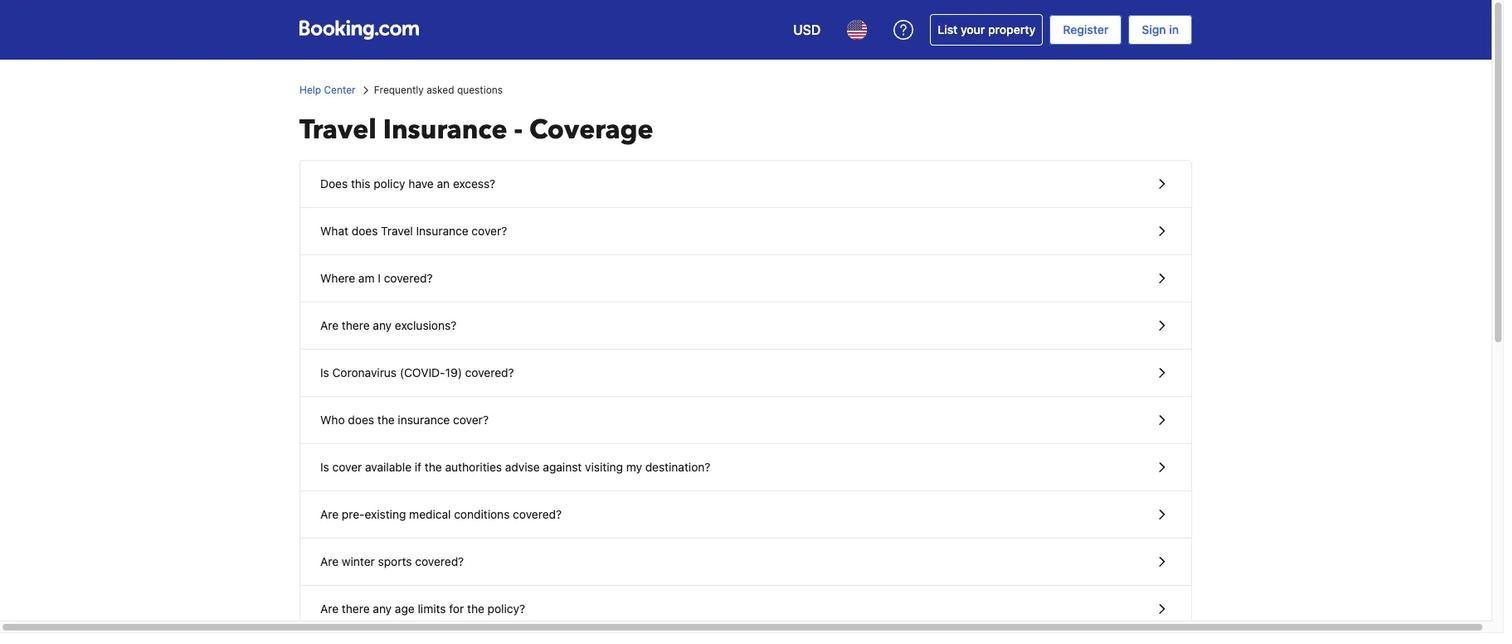 Task type: describe. For each thing, give the bounding box(es) containing it.
for
[[449, 602, 464, 617]]

pre-
[[342, 508, 365, 522]]

are there any exclusions?
[[320, 319, 457, 333]]

insurance inside button
[[416, 224, 469, 238]]

usd button
[[783, 10, 831, 50]]

are winter sports covered?
[[320, 555, 464, 569]]

is coronavirus (covid-19) covered?
[[320, 366, 514, 380]]

travel insurance - coverage
[[300, 112, 654, 149]]

against
[[543, 461, 582, 475]]

am
[[358, 271, 375, 285]]

cover
[[332, 461, 362, 475]]

there for are there any exclusions?
[[342, 319, 370, 333]]

covered? right the i
[[384, 271, 433, 285]]

policy
[[374, 177, 405, 191]]

0 vertical spatial insurance
[[383, 112, 507, 149]]

who does the insurance cover?
[[320, 413, 489, 427]]

help center button
[[300, 83, 356, 98]]

excess?
[[453, 177, 496, 191]]

center
[[324, 84, 356, 96]]

limits
[[418, 602, 446, 617]]

0 vertical spatial the
[[377, 413, 395, 427]]

cover? for who does the insurance cover?
[[453, 413, 489, 427]]

are for are winter sports covered?
[[320, 555, 339, 569]]

does this policy have an excess?
[[320, 177, 496, 191]]

are for are pre-existing medical conditions covered?
[[320, 508, 339, 522]]

who does the insurance cover? button
[[300, 397, 1192, 445]]

does
[[320, 177, 348, 191]]

what does travel insurance cover?
[[320, 224, 507, 238]]

insurance
[[398, 413, 450, 427]]

frequently asked questions
[[374, 84, 503, 96]]

questions
[[457, 84, 503, 96]]

coverage
[[529, 112, 654, 149]]

register
[[1063, 22, 1109, 37]]

are there any age limits for the policy? button
[[300, 587, 1192, 634]]

is coronavirus (covid-19) covered? button
[[300, 350, 1192, 397]]

-
[[514, 112, 523, 149]]

does for the
[[348, 413, 374, 427]]

booking.com online hotel reservations image
[[300, 20, 419, 40]]

authorities
[[445, 461, 502, 475]]

covered? down advise
[[513, 508, 562, 522]]

(covid-
[[400, 366, 445, 380]]

exclusions?
[[395, 319, 457, 333]]

destination?
[[645, 461, 711, 475]]

there for are there any age limits for the policy?
[[342, 602, 370, 617]]

covered? inside "button"
[[465, 366, 514, 380]]

are pre-existing medical conditions covered?
[[320, 508, 562, 522]]

are pre-existing medical conditions covered? button
[[300, 492, 1192, 539]]

policy?
[[488, 602, 525, 617]]

i
[[378, 271, 381, 285]]

visiting
[[585, 461, 623, 475]]

any for age
[[373, 602, 392, 617]]



Task type: locate. For each thing, give the bounding box(es) containing it.
where am i covered? button
[[300, 256, 1192, 303]]

are there any age limits for the policy?
[[320, 602, 525, 617]]

1 vertical spatial cover?
[[453, 413, 489, 427]]

2 vertical spatial the
[[467, 602, 485, 617]]

there
[[342, 319, 370, 333], [342, 602, 370, 617]]

is cover available if the authorities advise against visiting my destination?
[[320, 461, 711, 475]]

are inside are winter sports covered? button
[[320, 555, 339, 569]]

1 any from the top
[[373, 319, 392, 333]]

2 there from the top
[[342, 602, 370, 617]]

travel inside what does travel insurance cover? button
[[381, 224, 413, 238]]

is for is coronavirus (covid-19) covered?
[[320, 366, 329, 380]]

any left "age"
[[373, 602, 392, 617]]

are down where
[[320, 319, 339, 333]]

have
[[409, 177, 434, 191]]

sign
[[1142, 22, 1166, 37]]

are left "age"
[[320, 602, 339, 617]]

covered? inside button
[[415, 555, 464, 569]]

what does travel insurance cover? button
[[300, 208, 1192, 256]]

cover? down excess?
[[472, 224, 507, 238]]

usd
[[793, 22, 821, 37]]

there inside button
[[342, 319, 370, 333]]

conditions
[[454, 508, 510, 522]]

does right who
[[348, 413, 374, 427]]

in
[[1169, 22, 1179, 37]]

are
[[320, 319, 339, 333], [320, 508, 339, 522], [320, 555, 339, 569], [320, 602, 339, 617]]

1 vertical spatial is
[[320, 461, 329, 475]]

coronavirus
[[332, 366, 397, 380]]

0 horizontal spatial travel
[[300, 112, 377, 149]]

any
[[373, 319, 392, 333], [373, 602, 392, 617]]

1 vertical spatial there
[[342, 602, 370, 617]]

there inside button
[[342, 602, 370, 617]]

cover?
[[472, 224, 507, 238], [453, 413, 489, 427]]

this
[[351, 177, 370, 191]]

insurance down an
[[416, 224, 469, 238]]

are left winter
[[320, 555, 339, 569]]

1 vertical spatial does
[[348, 413, 374, 427]]

are left pre-
[[320, 508, 339, 522]]

where
[[320, 271, 355, 285]]

does right what
[[352, 224, 378, 238]]

covered? right '19)'
[[465, 366, 514, 380]]

does
[[352, 224, 378, 238], [348, 413, 374, 427]]

are for are there any age limits for the policy?
[[320, 602, 339, 617]]

1 there from the top
[[342, 319, 370, 333]]

0 vertical spatial travel
[[300, 112, 377, 149]]

register link
[[1050, 15, 1122, 45]]

is for is cover available if the authorities advise against visiting my destination?
[[320, 461, 329, 475]]

are for are there any exclusions?
[[320, 319, 339, 333]]

the
[[377, 413, 395, 427], [425, 461, 442, 475], [467, 602, 485, 617]]

2 any from the top
[[373, 602, 392, 617]]

1 vertical spatial any
[[373, 602, 392, 617]]

1 horizontal spatial the
[[425, 461, 442, 475]]

is left cover
[[320, 461, 329, 475]]

0 vertical spatial there
[[342, 319, 370, 333]]

winter
[[342, 555, 375, 569]]

0 vertical spatial is
[[320, 366, 329, 380]]

list your property
[[938, 22, 1036, 37]]

help
[[300, 84, 321, 96]]

is left coronavirus at the bottom
[[320, 366, 329, 380]]

my
[[626, 461, 642, 475]]

4 are from the top
[[320, 602, 339, 617]]

are inside 'are there any exclusions?' button
[[320, 319, 339, 333]]

are there any exclusions? button
[[300, 303, 1192, 350]]

1 vertical spatial travel
[[381, 224, 413, 238]]

if
[[415, 461, 422, 475]]

the right the if
[[425, 461, 442, 475]]

1 vertical spatial the
[[425, 461, 442, 475]]

covered? right sports
[[415, 555, 464, 569]]

0 horizontal spatial the
[[377, 413, 395, 427]]

cover? inside who does the insurance cover? button
[[453, 413, 489, 427]]

there down winter
[[342, 602, 370, 617]]

1 is from the top
[[320, 366, 329, 380]]

does for travel
[[352, 224, 378, 238]]

0 vertical spatial any
[[373, 319, 392, 333]]

does inside what does travel insurance cover? button
[[352, 224, 378, 238]]

any inside button
[[373, 319, 392, 333]]

available
[[365, 461, 412, 475]]

list
[[938, 22, 958, 37]]

does inside who does the insurance cover? button
[[348, 413, 374, 427]]

insurance down asked
[[383, 112, 507, 149]]

is cover available if the authorities advise against visiting my destination? button
[[300, 445, 1192, 492]]

2 are from the top
[[320, 508, 339, 522]]

the inside button
[[425, 461, 442, 475]]

insurance
[[383, 112, 507, 149], [416, 224, 469, 238]]

are winter sports covered? button
[[300, 539, 1192, 587]]

asked
[[427, 84, 454, 96]]

sports
[[378, 555, 412, 569]]

any inside button
[[373, 602, 392, 617]]

the left insurance
[[377, 413, 395, 427]]

age
[[395, 602, 415, 617]]

travel
[[300, 112, 377, 149], [381, 224, 413, 238]]

are inside are pre-existing medical conditions covered? button
[[320, 508, 339, 522]]

property
[[988, 22, 1036, 37]]

is inside button
[[320, 461, 329, 475]]

are inside button
[[320, 602, 339, 617]]

existing
[[365, 508, 406, 522]]

any for exclusions?
[[373, 319, 392, 333]]

what
[[320, 224, 349, 238]]

who
[[320, 413, 345, 427]]

help center
[[300, 84, 356, 96]]

any left exclusions?
[[373, 319, 392, 333]]

travel down policy at left top
[[381, 224, 413, 238]]

0 vertical spatial does
[[352, 224, 378, 238]]

19)
[[445, 366, 462, 380]]

travel down center at the top left of page
[[300, 112, 377, 149]]

0 vertical spatial cover?
[[472, 224, 507, 238]]

sign in link
[[1129, 15, 1192, 45]]

where am i covered?
[[320, 271, 433, 285]]

2 horizontal spatial the
[[467, 602, 485, 617]]

is
[[320, 366, 329, 380], [320, 461, 329, 475]]

there up coronavirus at the bottom
[[342, 319, 370, 333]]

does this policy have an excess? button
[[300, 161, 1192, 208]]

your
[[961, 22, 985, 37]]

medical
[[409, 508, 451, 522]]

covered?
[[384, 271, 433, 285], [465, 366, 514, 380], [513, 508, 562, 522], [415, 555, 464, 569]]

3 are from the top
[[320, 555, 339, 569]]

cover? for what does travel insurance cover?
[[472, 224, 507, 238]]

advise
[[505, 461, 540, 475]]

1 are from the top
[[320, 319, 339, 333]]

frequently
[[374, 84, 424, 96]]

sign in
[[1142, 22, 1179, 37]]

cover? inside what does travel insurance cover? button
[[472, 224, 507, 238]]

1 horizontal spatial travel
[[381, 224, 413, 238]]

list your property link
[[930, 14, 1043, 46]]

2 is from the top
[[320, 461, 329, 475]]

an
[[437, 177, 450, 191]]

1 vertical spatial insurance
[[416, 224, 469, 238]]

the right for
[[467, 602, 485, 617]]

cover? right insurance
[[453, 413, 489, 427]]

is inside "button"
[[320, 366, 329, 380]]



Task type: vqa. For each thing, say whether or not it's contained in the screenshot.
would
no



